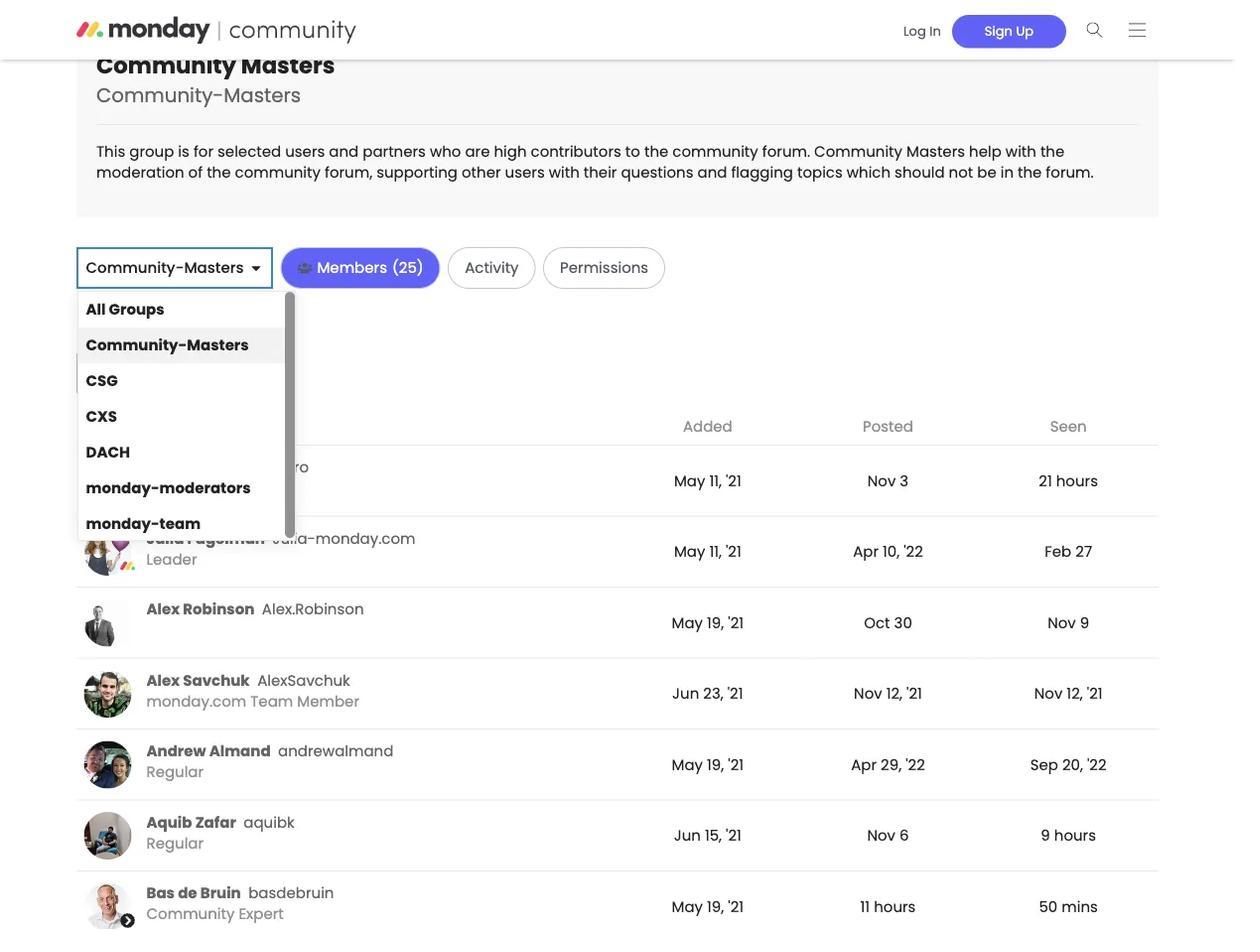 Task type: locate. For each thing, give the bounding box(es) containing it.
community experts image
[[120, 913, 135, 928]]

1 vertical spatial may 11, '21
[[674, 541, 741, 562]]

1 vertical spatial monday.com
[[146, 691, 246, 712]]

30
[[894, 612, 912, 633]]

julia-
[[273, 528, 316, 549]]

1 vertical spatial 19,
[[707, 754, 724, 775]]

users right other
[[505, 162, 545, 183]]

1 may 19, '21 from the top
[[672, 612, 744, 633]]

1 vertical spatial jun
[[674, 825, 701, 846]]

search image
[[1087, 22, 1104, 37]]

leader right monday team icon
[[146, 549, 197, 570]]

the
[[644, 141, 669, 162], [1040, 141, 1065, 162], [207, 162, 231, 183], [1018, 162, 1042, 183]]

2 may 19, '21 from the top
[[672, 754, 744, 775]]

2 vertical spatial hours
[[874, 896, 916, 917]]

basdebruin
[[248, 883, 334, 904]]

community-
[[96, 81, 224, 109], [86, 257, 184, 279]]

community down "monday community forum" image
[[96, 50, 236, 81]]

nov 12, '21 down nov 9
[[1034, 683, 1103, 704]]

regular inside "andrew almand andrewalmand regular"
[[146, 762, 204, 783]]

regular inside aquib zafar aquibk regular
[[146, 833, 204, 854]]

'21
[[726, 470, 741, 491], [726, 541, 741, 562], [728, 612, 744, 633], [728, 683, 743, 704], [907, 683, 922, 704], [1087, 683, 1103, 704], [728, 754, 744, 775], [726, 825, 742, 846], [728, 896, 744, 917]]

1 11, from the top
[[709, 470, 722, 491]]

2 regular image from the top
[[84, 812, 132, 860]]

high
[[494, 141, 527, 162]]

1 vertical spatial regular
[[146, 833, 204, 854]]

contributors
[[531, 141, 621, 162]]

with left their
[[549, 162, 580, 183]]

their
[[584, 162, 617, 183]]

table containing username
[[76, 409, 1159, 930]]

monday.com up andrew
[[146, 691, 246, 712]]

bas de bruin basdebruin community expert
[[146, 883, 334, 925]]

1 vertical spatial alex
[[146, 670, 180, 691]]

navigation
[[886, 9, 1159, 51]]

0 horizontal spatial with
[[549, 162, 580, 183]]

users
[[285, 141, 325, 162], [505, 162, 545, 183]]

21
[[1039, 470, 1052, 491]]

regular
[[146, 762, 204, 783], [146, 833, 204, 854]]

apr left 10,
[[853, 541, 879, 562]]

monday.com down "dipro" link
[[316, 528, 416, 549]]

regular up aquib
[[146, 762, 204, 783]]

27
[[1076, 541, 1092, 562]]

and left flagging
[[698, 162, 727, 183]]

alex for alex savchuk alexsavchuk monday.com team member
[[146, 670, 180, 691]]

alex inside alex savchuk alexsavchuk monday.com team member
[[146, 670, 180, 691]]

log in
[[903, 22, 941, 40]]

2 vertical spatial community
[[146, 904, 235, 925]]

0 vertical spatial regular
[[146, 762, 204, 783]]

community- up 'group'
[[96, 81, 224, 109]]

1 vertical spatial regular image
[[84, 812, 132, 860]]

alex for alex robinson alex.robinson
[[146, 599, 180, 620]]

member
[[297, 691, 359, 712]]

0 vertical spatial community
[[96, 50, 236, 81]]

2 vertical spatial 19,
[[707, 896, 724, 917]]

may 19, '21
[[672, 612, 744, 633], [672, 754, 744, 775], [672, 896, 744, 917]]

regular image left aquib
[[84, 812, 132, 860]]

jun left 15,
[[674, 825, 701, 846]]

menu image
[[1129, 22, 1146, 37]]

1 12, from the left
[[886, 683, 903, 704]]

community- inside community masters community-masters
[[96, 81, 224, 109]]

community-masters
[[86, 257, 244, 279]]

bas
[[146, 883, 175, 904]]

19, up the 23,
[[707, 612, 724, 633]]

supporting
[[376, 162, 458, 183]]

1 leader from the top
[[146, 478, 197, 499]]

'22 right the 29,
[[906, 754, 925, 775]]

jun for jun 15, '21
[[674, 825, 701, 846]]

de
[[178, 883, 197, 904]]

navigation containing log in
[[886, 9, 1159, 51]]

'22 right 20,
[[1087, 754, 1107, 775]]

0 vertical spatial regular image
[[84, 741, 132, 789]]

1 horizontal spatial community
[[672, 141, 758, 162]]

monday team image
[[118, 556, 138, 576]]

leader image left julia
[[84, 528, 132, 576]]

seen button
[[986, 416, 1151, 438]]

community
[[672, 141, 758, 162], [235, 162, 321, 183]]

regular image
[[84, 741, 132, 789], [84, 812, 132, 860]]

'22 for apr 10, '22
[[904, 541, 923, 562]]

radio item
[[78, 292, 285, 328], [78, 328, 285, 363], [78, 363, 285, 399], [78, 399, 285, 435], [78, 435, 285, 471], [78, 471, 285, 506], [78, 506, 285, 542]]

0 vertical spatial 19,
[[707, 612, 724, 633]]

community right community experts icon
[[146, 904, 235, 925]]

regular image left andrew
[[84, 741, 132, 789]]

2 alex from the top
[[146, 670, 180, 691]]

1 vertical spatial 9
[[1041, 825, 1050, 846]]

2 regular from the top
[[146, 833, 204, 854]]

masters left users image
[[184, 257, 244, 279]]

sep 20, '22
[[1030, 754, 1107, 775]]

2 radio item from the top
[[78, 328, 285, 363]]

leader image down username
[[84, 457, 132, 505]]

4 radio item from the top
[[78, 399, 285, 435]]

community inside this group is for selected users and partners who are high contributors to the community forum. community masters help with the moderation of the community forum, supporting other users with their questions and flagging topics which should not be in the forum.
[[814, 141, 903, 162]]

community- down moderation
[[86, 257, 184, 279]]

and left 'partners'
[[329, 141, 359, 162]]

0 horizontal spatial forum.
[[762, 141, 810, 162]]

1 horizontal spatial 9
[[1080, 612, 1089, 633]]

1 regular from the top
[[146, 762, 204, 783]]

0 vertical spatial leader image
[[84, 457, 132, 505]]

1 alex from the top
[[146, 599, 180, 620]]

to
[[625, 141, 640, 162]]

team
[[250, 691, 293, 712]]

table
[[76, 409, 1159, 930]]

oct 30
[[864, 612, 912, 633]]

should
[[895, 162, 945, 183]]

apr left the 29,
[[851, 754, 877, 775]]

dipro link
[[146, 457, 610, 478]]

0 vertical spatial may 11, '21
[[674, 470, 741, 491]]

12, up 20,
[[1067, 683, 1083, 704]]

regular up de
[[146, 833, 204, 854]]

leader up julia
[[146, 478, 197, 499]]

0 vertical spatial leader
[[146, 478, 197, 499]]

9 down 27
[[1080, 612, 1089, 633]]

1 vertical spatial community
[[814, 141, 903, 162]]

with right help
[[1006, 141, 1036, 162]]

2 leader from the top
[[146, 549, 197, 570]]

regular for aquib
[[146, 833, 204, 854]]

hours
[[1056, 470, 1098, 491], [1054, 825, 1096, 846], [874, 896, 916, 917]]

forum,
[[325, 162, 372, 183]]

be
[[977, 162, 997, 183]]

23,
[[703, 683, 724, 704]]

1 horizontal spatial with
[[1006, 141, 1036, 162]]

questions
[[621, 162, 694, 183]]

19, down the 23,
[[707, 754, 724, 775]]

hours for 9 hours
[[1054, 825, 1096, 846]]

nov
[[868, 470, 896, 491], [1048, 612, 1076, 633], [854, 683, 882, 704], [1034, 683, 1063, 704], [867, 825, 896, 846]]

may 19, '21 up the jun 23, '21
[[672, 612, 744, 633]]

leader image
[[84, 457, 132, 505], [84, 528, 132, 576]]

this group is for selected users and partners who are high contributors to the community forum. community masters help with the moderation of the community forum, supporting other users with their questions and flagging topics which should not be in the forum.
[[96, 141, 1094, 183]]

2 nov 12, '21 from the left
[[1034, 683, 1103, 704]]

masters up selected
[[224, 81, 301, 109]]

community right to
[[672, 141, 758, 162]]

leader inside dipro leader
[[146, 478, 197, 499]]

community
[[96, 50, 236, 81], [814, 141, 903, 162], [146, 904, 235, 925]]

0 vertical spatial monday.com
[[316, 528, 416, 549]]

1 vertical spatial leader image
[[84, 528, 132, 576]]

1 horizontal spatial users
[[505, 162, 545, 183]]

seen
[[1050, 416, 1087, 438]]

1 horizontal spatial 12,
[[1067, 683, 1083, 704]]

community inside community masters community-masters
[[96, 50, 236, 81]]

selected
[[217, 141, 281, 162]]

0 vertical spatial alex
[[146, 599, 180, 620]]

alex left robinson
[[146, 599, 180, 620]]

19,
[[707, 612, 724, 633], [707, 754, 724, 775], [707, 896, 724, 917]]

alex
[[146, 599, 180, 620], [146, 670, 180, 691]]

0 vertical spatial apr
[[853, 541, 879, 562]]

0 vertical spatial 11,
[[709, 470, 722, 491]]

1 horizontal spatial and
[[698, 162, 727, 183]]

hours down 20,
[[1054, 825, 1096, 846]]

leader inside julia fagelman julia-monday.com leader
[[146, 549, 197, 570]]

2 vertical spatial may 19, '21
[[672, 896, 744, 917]]

hours right 11
[[874, 896, 916, 917]]

0 horizontal spatial 12,
[[886, 683, 903, 704]]

1 vertical spatial leader
[[146, 549, 197, 570]]

0 vertical spatial may 19, '21
[[672, 612, 744, 633]]

1 horizontal spatial nov 12, '21
[[1034, 683, 1103, 704]]

log in button
[[893, 15, 952, 48]]

may 11, '21
[[674, 470, 741, 491], [674, 541, 741, 562]]

0 vertical spatial hours
[[1056, 470, 1098, 491]]

may 19, '21 down the jun 23, '21
[[672, 754, 744, 775]]

may
[[674, 470, 705, 491], [674, 541, 705, 562], [672, 612, 703, 633], [672, 754, 703, 775], [672, 896, 703, 917]]

1 vertical spatial may 19, '21
[[672, 754, 744, 775]]

members
[[317, 257, 387, 279]]

19, down 15,
[[707, 896, 724, 917]]

monday community forum image
[[76, 16, 394, 44]]

0 vertical spatial jun
[[672, 683, 699, 704]]

monday.com inside julia fagelman julia-monday.com leader
[[316, 528, 416, 549]]

12, up the 29,
[[886, 683, 903, 704]]

2 11, from the top
[[709, 541, 722, 562]]

aquib
[[146, 812, 192, 833]]

masters down "monday community forum" image
[[241, 50, 335, 81]]

1 vertical spatial hours
[[1054, 825, 1096, 846]]

community left forum, at the top of page
[[235, 162, 321, 183]]

1 vertical spatial apr
[[851, 754, 877, 775]]

nov down feb
[[1048, 612, 1076, 633]]

9 down 'sep'
[[1041, 825, 1050, 846]]

monday.com for alex savchuk alexsavchuk monday.com team member
[[146, 691, 246, 712]]

permissions
[[560, 257, 649, 279]]

0 horizontal spatial nov 12, '21
[[854, 683, 922, 704]]

leader
[[146, 478, 197, 499], [146, 549, 197, 570]]

help
[[969, 141, 1002, 162]]

1 vertical spatial 11,
[[709, 541, 722, 562]]

'22
[[904, 541, 923, 562], [906, 754, 925, 775], [1087, 754, 1107, 775]]

jun
[[672, 683, 699, 704], [674, 825, 701, 846]]

3 radio item from the top
[[78, 363, 285, 399]]

hours right the 21
[[1056, 470, 1098, 491]]

menu
[[78, 292, 295, 542]]

masters
[[241, 50, 335, 81], [224, 81, 301, 109], [906, 141, 965, 162], [184, 257, 244, 279]]

alex.robinson
[[262, 599, 364, 620]]

regular for andrew
[[146, 762, 204, 783]]

andrew almand andrewalmand regular
[[146, 741, 394, 783]]

alex savchuk alexsavchuk monday.com team member
[[146, 670, 359, 712]]

masters left help
[[906, 141, 965, 162]]

sign
[[985, 22, 1013, 40]]

regular image for aquib zafar
[[84, 812, 132, 860]]

1 regular image from the top
[[84, 741, 132, 789]]

apr for apr 10, '22
[[853, 541, 879, 562]]

11,
[[709, 470, 722, 491], [709, 541, 722, 562]]

forum. right in
[[1046, 162, 1094, 183]]

users image
[[297, 261, 312, 276]]

community right flagging
[[814, 141, 903, 162]]

monday.com for julia fagelman julia-monday.com leader
[[316, 528, 416, 549]]

nov 12, '21 down oct 30
[[854, 683, 922, 704]]

6
[[900, 825, 909, 846]]

forum. left which
[[762, 141, 810, 162]]

0 horizontal spatial monday.com
[[146, 691, 246, 712]]

jun left the 23,
[[672, 683, 699, 704]]

0 vertical spatial community-
[[96, 81, 224, 109]]

members ( 25 )
[[317, 257, 424, 279]]

monday.com inside alex savchuk alexsavchuk monday.com team member
[[146, 691, 246, 712]]

with
[[1006, 141, 1036, 162], [549, 162, 580, 183]]

1 horizontal spatial monday.com
[[316, 528, 416, 549]]

alex left savchuk
[[146, 670, 180, 691]]

1 radio item from the top
[[78, 292, 285, 328]]

'22 right 10,
[[904, 541, 923, 562]]

mins
[[1062, 896, 1098, 917]]

users right selected
[[285, 141, 325, 162]]

may 19, '21 down jun 15, '21 at the right bottom of the page
[[672, 896, 744, 917]]



Task type: vqa. For each thing, say whether or not it's contained in the screenshot.
members
yes



Task type: describe. For each thing, give the bounding box(es) containing it.
nov 6
[[867, 825, 909, 846]]

which
[[847, 162, 891, 183]]

5 radio item from the top
[[78, 435, 285, 471]]

topics
[[797, 162, 843, 183]]

1 nov 12, '21 from the left
[[854, 683, 922, 704]]

other
[[462, 162, 501, 183]]

are
[[465, 141, 490, 162]]

2 12, from the left
[[1067, 683, 1083, 704]]

oct
[[864, 612, 890, 633]]

0 horizontal spatial users
[[285, 141, 325, 162]]

nov left 3
[[868, 470, 896, 491]]

jun 15, '21
[[674, 825, 742, 846]]

andrew
[[146, 741, 206, 762]]

of
[[188, 162, 203, 183]]

50 mins
[[1039, 896, 1098, 917]]

apr 29, '22
[[851, 754, 925, 775]]

1 horizontal spatial forum.
[[1046, 162, 1094, 183]]

1 may 11, '21 from the top
[[674, 470, 741, 491]]

alex robinson alex.robinson
[[146, 599, 364, 620]]

almand
[[209, 741, 271, 762]]

flagging
[[731, 162, 793, 183]]

15,
[[705, 825, 722, 846]]

7 radio item from the top
[[78, 506, 285, 542]]

1 19, from the top
[[707, 612, 724, 633]]

added button
[[625, 416, 790, 438]]

up
[[1016, 22, 1034, 40]]

10,
[[883, 541, 900, 562]]

robinson
[[183, 599, 255, 620]]

posted
[[863, 416, 913, 438]]

nov 3
[[868, 470, 909, 491]]

aquibk
[[244, 812, 295, 833]]

username text field
[[76, 354, 285, 393]]

username button
[[84, 416, 610, 438]]

sign up button
[[952, 15, 1066, 48]]

regular image for andrew almand
[[84, 741, 132, 789]]

community inside bas de bruin basdebruin community expert
[[146, 904, 235, 925]]

3 19, from the top
[[707, 896, 724, 917]]

added
[[683, 416, 733, 438]]

feb
[[1045, 541, 1072, 562]]

11
[[860, 896, 870, 917]]

aquib zafar aquibk regular
[[146, 812, 295, 854]]

1 vertical spatial community-
[[86, 257, 184, 279]]

savchuk
[[183, 670, 250, 691]]

sep
[[1030, 754, 1058, 775]]

apr for apr 29, '22
[[851, 754, 877, 775]]

nov 9
[[1048, 612, 1089, 633]]

29,
[[881, 754, 902, 775]]

in
[[930, 22, 941, 40]]

group
[[129, 141, 174, 162]]

expert
[[239, 904, 284, 925]]

partners
[[363, 141, 426, 162]]

dipro leader
[[146, 457, 309, 499]]

julia
[[146, 528, 184, 549]]

25
[[399, 257, 417, 279]]

fagelman
[[187, 528, 265, 549]]

julia fagelman julia-monday.com leader
[[146, 528, 416, 570]]

community masters community-masters
[[96, 50, 335, 109]]

20,
[[1062, 754, 1083, 775]]

9 hours
[[1041, 825, 1096, 846]]

permissions link
[[544, 248, 664, 288]]

21 hours
[[1039, 470, 1098, 491]]

community expert image
[[84, 883, 132, 930]]

andrewalmand
[[278, 741, 394, 762]]

50
[[1039, 896, 1058, 917]]

2 may 11, '21 from the top
[[674, 541, 741, 562]]

activity
[[465, 257, 519, 279]]

bruin
[[200, 883, 241, 904]]

nov left 6
[[867, 825, 896, 846]]

apr 10, '22
[[853, 541, 923, 562]]

who
[[430, 141, 461, 162]]

11 hours
[[860, 896, 916, 917]]

3 may 19, '21 from the top
[[672, 896, 744, 917]]

zafar
[[195, 812, 236, 833]]

6 radio item from the top
[[78, 471, 285, 506]]

nov up 'sep'
[[1034, 683, 1063, 704]]

nov down 'oct'
[[854, 683, 882, 704]]

jun for jun 23, '21
[[672, 683, 699, 704]]

alexsavchuk
[[257, 670, 350, 691]]

jun 23, '21
[[672, 683, 743, 704]]

moderation
[[96, 162, 184, 183]]

alex robinson image
[[84, 599, 132, 647]]

dipro
[[270, 457, 309, 478]]

hours for 21 hours
[[1056, 470, 1098, 491]]

)
[[417, 257, 424, 279]]

0 horizontal spatial community
[[235, 162, 321, 183]]

0 horizontal spatial 9
[[1041, 825, 1050, 846]]

activity link
[[449, 248, 535, 288]]

log
[[903, 22, 926, 40]]

2 leader image from the top
[[84, 528, 132, 576]]

hours for 11 hours
[[874, 896, 916, 917]]

0 vertical spatial 9
[[1080, 612, 1089, 633]]

masters inside this group is for selected users and partners who are high contributors to the community forum. community masters help with the moderation of the community forum, supporting other users with their questions and flagging topics which should not be in the forum.
[[906, 141, 965, 162]]

feb 27
[[1045, 541, 1092, 562]]

3
[[900, 470, 909, 491]]

'22 for sep 20, '22
[[1087, 754, 1107, 775]]

this
[[96, 141, 125, 162]]

posted button
[[805, 416, 971, 438]]

0 horizontal spatial and
[[329, 141, 359, 162]]

is
[[178, 141, 190, 162]]

1 leader image from the top
[[84, 457, 132, 505]]

'22 for apr 29, '22
[[906, 754, 925, 775]]

monday.com team member image
[[84, 670, 132, 718]]

2 19, from the top
[[707, 754, 724, 775]]



